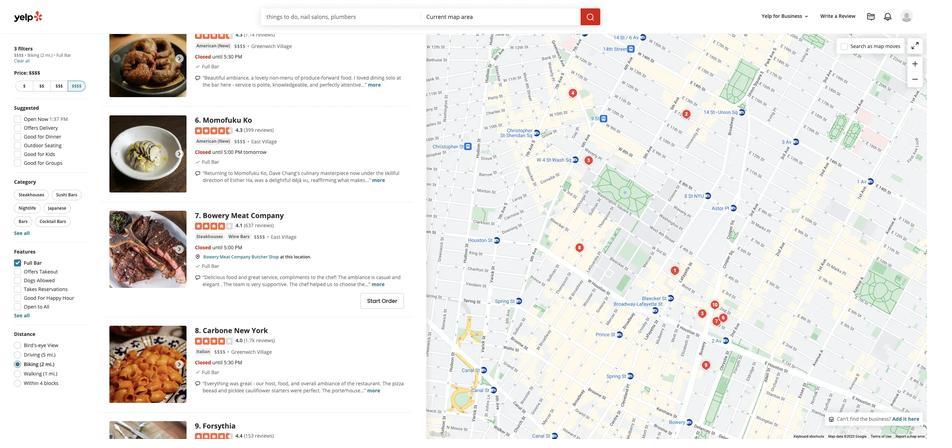 Task type: locate. For each thing, give the bounding box(es) containing it.
1 vertical spatial offers
[[24, 268, 38, 275]]

the up porterhouse…"
[[347, 380, 355, 387]]

see
[[14, 230, 23, 236], [14, 312, 23, 319]]

forsythia image
[[699, 358, 713, 372]]

bars right sushi
[[68, 192, 77, 198]]

1 next image from the top
[[175, 54, 184, 63]]

0 horizontal spatial map
[[874, 43, 884, 49]]

0 vertical spatial east village
[[251, 138, 277, 145]]

map for moves
[[874, 43, 884, 49]]

0 horizontal spatial was
[[230, 380, 239, 387]]

east village up tomorrow
[[251, 138, 277, 145]]

of inside "beautiful ambiance, a lovely non-menu of produce-forward food. i loved dining solo at the bar here - service is polite, knowledgeable, and perfectly attentive…"
[[295, 74, 299, 81]]

east up tomorrow
[[251, 138, 261, 145]]

american (new) for until 5:00 pm tomorrow
[[196, 138, 230, 144]]

2 offers from the top
[[24, 268, 38, 275]]

greenwich village
[[251, 43, 292, 49], [231, 348, 272, 355]]

mi.) for (2
[[45, 361, 54, 367]]

0 vertical spatial momofuku
[[203, 116, 241, 125]]

reviews) right (399
[[255, 127, 274, 133]]

1 horizontal spatial was
[[255, 177, 264, 183]]

1 4.3 from the top
[[236, 31, 243, 38]]

. for bowery
[[199, 211, 201, 220]]

16 speech v2 image left "returning
[[195, 171, 201, 176]]

1 vertical spatial meat
[[220, 254, 230, 260]]

bars for sushi bars
[[68, 192, 77, 198]]

features
[[14, 248, 36, 255]]

start order link
[[360, 293, 404, 309]]

1 vertical spatial all
[[24, 230, 30, 236]]

4 charles prime rib image
[[566, 86, 580, 100]]

2 horizontal spatial at
[[397, 74, 401, 81]]

0 vertical spatial -
[[232, 81, 234, 88]]

the up helped on the bottom
[[317, 274, 324, 281]]

2 american (new) from the top
[[196, 138, 230, 144]]

until up "beautiful
[[212, 53, 223, 60]]

3 good from the top
[[24, 160, 36, 166]]

1 vertical spatial ambiance
[[318, 380, 340, 387]]

all down open to all
[[24, 312, 30, 319]]

tomorrow
[[244, 149, 267, 155]]

0 vertical spatial 4.3 star rating image
[[195, 32, 233, 39]]

1 vertical spatial steakhouses
[[196, 233, 223, 239]]

4.3 (399 reviews)
[[236, 127, 274, 133]]

see up distance
[[14, 312, 23, 319]]

0 vertical spatial all
[[25, 58, 30, 64]]

2 4.3 star rating image from the top
[[195, 127, 233, 134]]

4 previous image from the top
[[112, 360, 121, 369]]

2 16 speech v2 image from the top
[[195, 171, 201, 176]]

4.3 (1.1k reviews)
[[236, 31, 275, 38]]

4.1 star rating image
[[195, 223, 233, 230]]

business
[[781, 13, 802, 19]]

delivery
[[39, 124, 58, 131]]

closed until 5:30 pm for "beautiful
[[195, 53, 242, 60]]

terms of use
[[871, 435, 892, 438]]

search image
[[586, 13, 595, 21]]

steakhouses for bottommost steakhouses button
[[196, 233, 223, 239]]

closed down italian link
[[195, 359, 211, 366]]

bar for 4.3 (399 reviews)
[[211, 158, 219, 165]]

biking inside option group
[[24, 361, 38, 367]]

1 see all button from the top
[[14, 230, 30, 236]]

1 vertical spatial -
[[253, 380, 255, 387]]

clear
[[14, 58, 24, 64]]

steakhouses up nightlife
[[19, 192, 44, 198]]

map right as
[[874, 43, 884, 49]]

pm up bowery meat company butcher shop link
[[235, 244, 242, 251]]

1 american (new) from the top
[[196, 43, 230, 49]]

filters
[[18, 45, 33, 52]]

(new) for 5:00
[[218, 138, 230, 144]]

$$$$ right $$$
[[72, 83, 81, 89]]

good down good for kids
[[24, 160, 36, 166]]

1 vertical spatial momofuku ko image
[[716, 311, 730, 325]]

biking
[[27, 52, 39, 58], [24, 361, 38, 367]]

1 horizontal spatial company
[[251, 211, 284, 220]]

greenwich down the 4.3 (1.1k reviews)
[[251, 43, 276, 49]]

full up "everything
[[202, 369, 210, 375]]

1 vertical spatial greenwich
[[231, 348, 256, 355]]

wine bars button
[[227, 233, 251, 240]]

2 open from the top
[[24, 303, 36, 310]]

start order
[[367, 297, 397, 305]]

company
[[251, 211, 284, 220], [231, 254, 251, 260]]

until up "everything
[[212, 359, 223, 366]]

full bar for 8
[[202, 369, 219, 375]]

1 vertical spatial is
[[371, 274, 375, 281]]

closed for carbone new york
[[195, 359, 211, 366]]

(399
[[244, 127, 254, 133]]

1 vertical spatial greenwich village
[[231, 348, 272, 355]]

0 vertical spatial closed until 5:30 pm
[[195, 53, 242, 60]]

16 checkmark v2 image
[[195, 159, 201, 165], [195, 263, 201, 269]]

1 see all from the top
[[14, 230, 30, 236]]

bowery up 4.1 star rating image
[[203, 211, 229, 220]]

a right write at the right of page
[[835, 13, 838, 19]]

solo
[[386, 74, 395, 81]]

see for category
[[14, 230, 23, 236]]

(1.1k
[[244, 31, 255, 38]]

1 american from the top
[[196, 43, 217, 49]]

1 vertical spatial momofuku
[[234, 170, 259, 176]]

2 vertical spatial 16 speech v2 image
[[195, 381, 201, 387]]

4.3 star rating image
[[195, 32, 233, 39], [195, 127, 233, 134]]

1 vertical spatial (2
[[40, 361, 44, 367]]

0 horizontal spatial ambiance
[[318, 380, 340, 387]]

0 vertical spatial biking
[[27, 52, 39, 58]]

1 american (new) link from the top
[[195, 42, 231, 49]]

more link for bowery meat company
[[372, 281, 385, 288]]

east for momofuku ko
[[251, 138, 261, 145]]

full bar for 7
[[202, 263, 219, 269]]

0 vertical spatial momofuku ko image
[[109, 116, 187, 193]]

2 american (new) link from the top
[[195, 138, 231, 145]]

meal
[[228, 20, 245, 30]]

bars
[[68, 192, 77, 198], [19, 218, 28, 224], [57, 218, 66, 224], [240, 233, 250, 239]]

to up esther
[[228, 170, 233, 176]]

1 vertical spatial closed until 5:30 pm
[[195, 359, 242, 366]]

. for momofuku
[[199, 116, 201, 125]]

view
[[48, 342, 58, 349]]

pm down 4.0
[[235, 359, 242, 366]]

0 vertical spatial carbone new york image
[[573, 241, 587, 255]]

great up picklee
[[240, 380, 252, 387]]

reviews) for 6 . momofuku ko
[[255, 127, 274, 133]]

0 vertical spatial offers
[[24, 124, 38, 131]]

pm for 8 . carbone new york
[[235, 359, 242, 366]]

1 open from the top
[[24, 116, 36, 122]]

greenwich
[[251, 43, 276, 49], [231, 348, 256, 355]]

1 5:00 from the top
[[224, 149, 234, 155]]

2 see all from the top
[[14, 312, 30, 319]]

business?
[[869, 416, 891, 422]]

0 vertical spatial open
[[24, 116, 36, 122]]

for inside button
[[773, 13, 780, 19]]

slideshow element
[[109, 20, 187, 97], [109, 116, 187, 193], [109, 211, 187, 288], [109, 326, 187, 403]]

steakhouses inside "link"
[[196, 233, 223, 239]]

bar inside 3 filters $$$$ • biking (2 mi.) • full bar clear all
[[64, 52, 71, 58]]

0 vertical spatial see all
[[14, 230, 30, 236]]

bars inside the wine bars button
[[240, 233, 250, 239]]

momofuku
[[203, 116, 241, 125], [234, 170, 259, 176]]

1 horizontal spatial momofuku ko image
[[716, 311, 730, 325]]

happy
[[46, 295, 61, 301]]

momofuku inside "returning to momofuku ko, dave chang's culinary masterpiece now under the skillful direction of esther ha, was a delightful déjà vu, reaffirming what makes…"
[[234, 170, 259, 176]]

$$$$ down (1.1k
[[234, 43, 245, 49]]

wine bars link
[[227, 233, 251, 240]]

1 closed until 5:30 pm from the top
[[195, 53, 242, 60]]

american for until 5:00 pm tomorrow
[[196, 138, 217, 144]]

1 5:30 from the top
[[224, 53, 234, 60]]

full bar for 6
[[202, 158, 219, 165]]

1 vertical spatial great
[[240, 380, 252, 387]]

2 good from the top
[[24, 151, 36, 157]]

1 good from the top
[[24, 133, 36, 140]]

1 vertical spatial next image
[[175, 245, 184, 254]]

american down family
[[196, 43, 217, 49]]

great
[[248, 274, 260, 281], [240, 380, 252, 387]]

greenwich for (1.7k
[[231, 348, 256, 355]]

perfect.
[[303, 387, 321, 394]]

3 until from the top
[[212, 244, 223, 251]]

1 vertical spatial map
[[910, 435, 917, 438]]

1 vertical spatial company
[[231, 254, 251, 260]]

bar up "delicious
[[211, 263, 219, 269]]

makes…"
[[350, 177, 371, 183]]

steakhouses button up nightlife
[[14, 190, 49, 200]]

16 speech v2 image left "beautiful
[[195, 75, 201, 81]]

4 good from the top
[[24, 295, 36, 301]]

0 vertical spatial here
[[220, 81, 231, 88]]

village for carbone new york
[[257, 348, 272, 355]]

map
[[874, 43, 884, 49], [910, 435, 917, 438]]

0 vertical spatial next image
[[175, 150, 184, 158]]

bars inside cocktail bars button
[[57, 218, 66, 224]]

order
[[382, 297, 397, 305]]

the inside "delicious food and great service, compliments to the chef!  the ambiance is casual and elegant . the team is very supportive. the chef helped us to choose the…"
[[317, 274, 324, 281]]

1 horizontal spatial -
[[253, 380, 255, 387]]

0 vertical spatial greenwich
[[251, 43, 276, 49]]

bars inside sushi bars button
[[68, 192, 77, 198]]

full for "everything was great - our host, food, and overall ambiance of the restaurant. the pizza beead and picklee cauliflower starters were perfect. the porterhouse…"
[[202, 369, 210, 375]]

2 american from the top
[[196, 138, 217, 144]]

0 vertical spatial see
[[14, 230, 23, 236]]

2 5:30 from the top
[[224, 359, 234, 366]]

1 vertical spatial east
[[271, 233, 280, 240]]

4.3 down meal
[[236, 31, 243, 38]]

5:00 down "wine"
[[224, 244, 234, 251]]

0 vertical spatial bowery
[[203, 211, 229, 220]]

1 horizontal spatial steakhouses button
[[195, 233, 224, 240]]

mi.) inside 3 filters $$$$ • biking (2 mi.) • full bar clear all
[[45, 52, 53, 58]]

good for good for kids
[[24, 151, 36, 157]]

all down bars button
[[24, 230, 30, 236]]

1 vertical spatial east village
[[271, 233, 297, 240]]

good for good for dinner
[[24, 133, 36, 140]]

price:
[[14, 69, 28, 76]]

group containing category
[[13, 178, 87, 237]]

next image
[[175, 54, 184, 63], [175, 245, 184, 254]]

0 vertical spatial see all button
[[14, 230, 30, 236]]

was inside "returning to momofuku ko, dave chang's culinary masterpiece now under the skillful direction of esther ha, was a delightful déjà vu, reaffirming what makes…"
[[255, 177, 264, 183]]

16 checkmark v2 image down "16 marker v2" icon on the bottom
[[195, 263, 201, 269]]

our
[[256, 380, 264, 387]]

1 horizontal spatial carbone new york image
[[573, 241, 587, 255]]

bar up price: $$$$ group
[[64, 52, 71, 58]]

0 vertical spatial next image
[[175, 54, 184, 63]]

bowery meat company image
[[710, 314, 724, 328]]

full up price: $$$$ group
[[56, 52, 63, 58]]

• up price: $$$$ group
[[54, 52, 55, 58]]

0 vertical spatial american (new) button
[[195, 42, 231, 49]]

option group
[[12, 331, 87, 389]]

1 vertical spatial see all button
[[14, 312, 30, 319]]

open
[[24, 116, 36, 122], [24, 303, 36, 310]]

great inside "everything was great - our host, food, and overall ambiance of the restaurant. the pizza beead and picklee cauliflower starters were perfect. the porterhouse…"
[[240, 380, 252, 387]]

full bar inside group
[[24, 259, 42, 266]]

suggested
[[14, 104, 39, 111]]

bondst image
[[668, 264, 682, 278]]

0 vertical spatial east
[[251, 138, 261, 145]]

kissaki omakase image
[[708, 298, 722, 312]]

full bar up "everything
[[202, 369, 219, 375]]

is
[[252, 81, 256, 88], [371, 274, 375, 281], [246, 281, 250, 288]]

ambiance inside "everything was great - our host, food, and overall ambiance of the restaurant. the pizza beead and picklee cauliflower starters were perfect. the porterhouse…"
[[318, 380, 340, 387]]

1 vertical spatial see
[[14, 312, 23, 319]]

bar for 4.1 (637 reviews)
[[211, 263, 219, 269]]

2 next image from the top
[[175, 360, 184, 369]]

steakhouses inside group
[[19, 192, 44, 198]]

is left very
[[246, 281, 250, 288]]

american (new) up closed until 5:00 pm tomorrow
[[196, 138, 230, 144]]

5:00 up "returning
[[224, 149, 234, 155]]

until down steakhouses "link"
[[212, 244, 223, 251]]

$$$$ inside 3 filters $$$$ • biking (2 mi.) • full bar clear all
[[14, 52, 24, 58]]

16 checkmark v2 image down closed until 5:00 pm tomorrow
[[195, 159, 201, 165]]

(2 inside option group
[[40, 361, 44, 367]]

outdoor
[[24, 142, 43, 149]]

16 speech v2 image
[[195, 75, 201, 81], [195, 171, 201, 176], [195, 381, 201, 387]]

within 4 blocks
[[24, 380, 58, 386]]

full up "beautiful
[[202, 63, 210, 70]]

ambiance up perfect. on the left bottom
[[318, 380, 340, 387]]

report a map error
[[896, 435, 925, 438]]

2 vertical spatial is
[[246, 281, 250, 288]]

momofuku ko image
[[109, 116, 187, 193], [716, 311, 730, 325]]

1 none field from the left
[[267, 13, 415, 21]]

search
[[851, 43, 866, 49]]

biking inside 3 filters $$$$ • biking (2 mi.) • full bar clear all
[[27, 52, 39, 58]]

full bar up "delicious
[[202, 263, 219, 269]]

good down takes at the left of page
[[24, 295, 36, 301]]

bars for cocktail bars
[[57, 218, 66, 224]]

ambiance
[[348, 274, 370, 281], [318, 380, 340, 387]]

see all button down bars button
[[14, 230, 30, 236]]

0 vertical spatial 5:30
[[224, 53, 234, 60]]

0 vertical spatial american (new) link
[[195, 42, 231, 49]]

0 vertical spatial map
[[874, 43, 884, 49]]

none field "near"
[[426, 13, 575, 21]]

1 until from the top
[[212, 53, 223, 60]]

see for features
[[14, 312, 23, 319]]

2 slideshow element from the top
[[109, 116, 187, 193]]

more down under
[[372, 177, 385, 183]]

2 16 checkmark v2 image from the top
[[195, 263, 201, 269]]

more for 7 . bowery meat company
[[372, 281, 385, 288]]

(1.7k
[[244, 337, 255, 344]]

2 5:00 from the top
[[224, 244, 234, 251]]

carbone new york image
[[573, 241, 587, 255], [109, 326, 187, 403]]

greenwich village down the 4.3 (1.1k reviews)
[[251, 43, 292, 49]]

christina o. image
[[901, 9, 913, 22]]

allowed
[[37, 277, 55, 284]]

good up outdoor in the top left of the page
[[24, 133, 36, 140]]

mi.)
[[45, 52, 53, 58], [47, 351, 55, 358], [45, 361, 54, 367], [49, 370, 57, 377]]

0 vertical spatial american
[[196, 43, 217, 49]]

american (new) button up closed until 5:00 pm tomorrow
[[195, 138, 231, 145]]

2 none field from the left
[[426, 13, 575, 21]]

0 vertical spatial (2
[[40, 52, 44, 58]]

0 horizontal spatial at
[[247, 20, 254, 30]]

good for good for groups
[[24, 160, 36, 166]]

was down ko,
[[255, 177, 264, 183]]

open left all
[[24, 303, 36, 310]]

1 american (new) button from the top
[[195, 42, 231, 49]]

0 vertical spatial (new)
[[218, 43, 230, 49]]

(2 up the walking (1 mi.)
[[40, 361, 44, 367]]

moves
[[885, 43, 901, 49]]

shop
[[269, 254, 279, 260]]

polite,
[[257, 81, 271, 88]]

all
[[25, 58, 30, 64], [24, 230, 30, 236], [24, 312, 30, 319]]

map data ©2023 google
[[828, 435, 867, 438]]

4.3 star rating image for until 5:30 pm
[[195, 32, 233, 39]]

pm for 7 . bowery meat company
[[235, 244, 242, 251]]

reviews) for 8 . carbone new york
[[256, 337, 275, 344]]

zoom in image
[[911, 60, 919, 68]]

dogs
[[24, 277, 35, 284]]

the
[[338, 274, 346, 281], [223, 281, 232, 288], [289, 281, 298, 288], [383, 380, 391, 387], [322, 387, 331, 394]]

and right casual
[[392, 274, 401, 281]]

1 vertical spatial american (new) button
[[195, 138, 231, 145]]

american (new) for until 5:30 pm
[[196, 43, 230, 49]]

1 4.3 star rating image from the top
[[195, 32, 233, 39]]

food
[[226, 274, 237, 281]]

2 horizontal spatial is
[[371, 274, 375, 281]]

bowery meat company butcher shop at this location.
[[203, 254, 311, 260]]

company up 4.1 (637 reviews) at the bottom left
[[251, 211, 284, 220]]

2 previous image from the top
[[112, 150, 121, 158]]

a right "report"
[[907, 435, 909, 438]]

None field
[[267, 13, 415, 21], [426, 13, 575, 21]]

2 american (new) button from the top
[[195, 138, 231, 145]]

walking (1 mi.)
[[24, 370, 57, 377]]

1 next image from the top
[[175, 150, 184, 158]]

1 16 checkmark v2 image from the top
[[195, 159, 201, 165]]

next image
[[175, 150, 184, 158], [175, 360, 184, 369]]

see all down bars button
[[14, 230, 30, 236]]

2 16 checkmark v2 image from the top
[[195, 369, 201, 375]]

- inside "everything was great - our host, food, and overall ambiance of the restaurant. the pizza beead and picklee cauliflower starters were perfect. the porterhouse…"
[[253, 380, 255, 387]]

greenwich village for (1.7k reviews)
[[231, 348, 272, 355]]

- left the our
[[253, 380, 255, 387]]

expand map image
[[911, 41, 919, 50]]

1 vertical spatial 4.3
[[236, 127, 243, 133]]

sushi bars button
[[52, 190, 82, 200]]

1 vertical spatial 16 speech v2 image
[[195, 171, 201, 176]]

bar
[[64, 52, 71, 58], [211, 63, 219, 70], [211, 158, 219, 165], [34, 259, 42, 266], [211, 263, 219, 269], [211, 369, 219, 375]]

full for "returning to momofuku ko, dave chang's culinary masterpiece now under the skillful direction of esther ha, was a delightful déjà vu, reaffirming what makes…"
[[202, 158, 210, 165]]

16 marker v2 image
[[195, 254, 201, 259]]

more link for momofuku ko
[[372, 177, 385, 183]]

3 previous image from the top
[[112, 245, 121, 254]]

see all down open to all
[[14, 312, 30, 319]]

more link down casual
[[372, 281, 385, 288]]

until for carbone
[[212, 359, 223, 366]]

closed up "beautiful
[[195, 53, 211, 60]]

1 16 checkmark v2 image from the top
[[195, 64, 201, 69]]

1 see from the top
[[14, 230, 23, 236]]

1 vertical spatial 16 checkmark v2 image
[[195, 263, 201, 269]]

4.3 star rating image down 6 . momofuku ko
[[195, 127, 233, 134]]

at right 'solo'
[[397, 74, 401, 81]]

4.1
[[236, 222, 243, 229]]

- down ambiance,
[[232, 81, 234, 88]]

report
[[896, 435, 906, 438]]

east village up this
[[271, 233, 297, 240]]

reviews) for 7 . bowery meat company
[[255, 222, 274, 229]]

at left this
[[280, 254, 284, 260]]

$$$$ up closed until 5:00 pm tomorrow
[[234, 138, 245, 145]]

1 vertical spatial carbone new york image
[[109, 326, 187, 403]]

is inside "beautiful ambiance, a lovely non-menu of produce-forward food. i loved dining solo at the bar here - service is polite, knowledgeable, and perfectly attentive…"
[[252, 81, 256, 88]]

previous image
[[112, 54, 121, 63], [112, 150, 121, 158], [112, 245, 121, 254], [112, 360, 121, 369]]

4.3 for 4.3 (399 reviews)
[[236, 127, 243, 133]]

of up knowledgeable,
[[295, 74, 299, 81]]

next image for closed until 5:30 pm
[[175, 54, 184, 63]]

2 see all button from the top
[[14, 312, 30, 319]]

2 (new) from the top
[[218, 138, 230, 144]]

group
[[908, 56, 923, 87], [12, 104, 87, 169], [13, 178, 87, 237], [12, 248, 87, 319]]

1 16 speech v2 image from the top
[[195, 75, 201, 81]]

0 vertical spatial greenwich village
[[251, 43, 292, 49]]

0 vertical spatial 16 speech v2 image
[[195, 75, 201, 81]]

©2023
[[844, 435, 855, 438]]

search as map moves
[[851, 43, 901, 49]]

1 vertical spatial 4.3 star rating image
[[195, 127, 233, 134]]

2 closed until 5:30 pm from the top
[[195, 359, 242, 366]]

american (new) button
[[195, 42, 231, 49], [195, 138, 231, 145]]

0 vertical spatial was
[[255, 177, 264, 183]]

greenwich village down (1.7k
[[231, 348, 272, 355]]

dinner
[[46, 133, 61, 140]]

1 horizontal spatial none field
[[426, 13, 575, 21]]

1 horizontal spatial east
[[271, 233, 280, 240]]

$$$$ down 3
[[14, 52, 24, 58]]

1 horizontal spatial steakhouses
[[196, 233, 223, 239]]

1 (new) from the top
[[218, 43, 230, 49]]

until
[[212, 53, 223, 60], [212, 149, 223, 155], [212, 244, 223, 251], [212, 359, 223, 366]]

bird's-
[[24, 342, 38, 349]]

american (new) button down family
[[195, 42, 231, 49]]

4 until from the top
[[212, 359, 223, 366]]

more
[[368, 81, 381, 88], [372, 177, 385, 183], [372, 281, 385, 288], [367, 387, 380, 394]]

offers for dogs
[[24, 268, 38, 275]]

start
[[367, 297, 380, 305]]

2 next image from the top
[[175, 245, 184, 254]]

1 horizontal spatial meat
[[231, 211, 249, 220]]

$$
[[39, 83, 44, 89]]

None search field
[[261, 8, 602, 25]]

bar up "returning
[[211, 158, 219, 165]]

0 vertical spatial ambiance
[[348, 274, 370, 281]]

full bar up "returning
[[202, 158, 219, 165]]

mi.) up (1 at bottom left
[[45, 361, 54, 367]]

2 closed from the top
[[195, 149, 211, 155]]

what
[[338, 177, 349, 183]]

1 vertical spatial (new)
[[218, 138, 230, 144]]

0 horizontal spatial steakhouses button
[[14, 190, 49, 200]]

mi.) for (5
[[47, 351, 55, 358]]

16 checkmark v2 image
[[195, 64, 201, 69], [195, 369, 201, 375]]

$
[[23, 83, 26, 89]]

0 vertical spatial american (new)
[[196, 43, 230, 49]]

1 vertical spatial 16 checkmark v2 image
[[195, 369, 201, 375]]

duane park image
[[695, 307, 709, 321]]

0 vertical spatial 5:00
[[224, 149, 234, 155]]

5:30 up "everything
[[224, 359, 234, 366]]

4 closed from the top
[[195, 359, 211, 366]]

more down dining
[[368, 81, 381, 88]]

2 vertical spatial all
[[24, 312, 30, 319]]

see down bars button
[[14, 230, 23, 236]]

greenwich for (1.1k
[[251, 43, 276, 49]]

open for open now 1:37 pm
[[24, 116, 36, 122]]

16 checkmark v2 image for 7
[[195, 263, 201, 269]]

bar up "everything
[[211, 369, 219, 375]]

closed for momofuku ko
[[195, 149, 211, 155]]

bars right "wine"
[[240, 233, 250, 239]]

more link down under
[[372, 177, 385, 183]]

village up tomorrow
[[262, 138, 277, 145]]

0 horizontal spatial steakhouses
[[19, 192, 44, 198]]

good for dinner
[[24, 133, 61, 140]]

of
[[295, 74, 299, 81], [224, 177, 229, 183], [341, 380, 346, 387], [882, 435, 885, 438]]

5:30 for ambiance,
[[224, 53, 234, 60]]

1 vertical spatial 5:00
[[224, 244, 234, 251]]

village for bowery meat company
[[282, 233, 297, 240]]

more link for carbone new york
[[367, 387, 380, 394]]

0 horizontal spatial east
[[251, 138, 261, 145]]

3 closed from the top
[[195, 244, 211, 251]]

bird's-eye view
[[24, 342, 58, 349]]

a inside "returning to momofuku ko, dave chang's culinary masterpiece now under the skillful direction of esther ha, was a delightful déjà vu, reaffirming what makes…"
[[265, 177, 268, 183]]

write
[[821, 13, 833, 19]]

9 . forsythia
[[195, 421, 236, 431]]

see all button
[[14, 230, 30, 236], [14, 312, 30, 319]]

italian link
[[195, 348, 211, 355]]

very
[[251, 281, 261, 288]]

a
[[835, 13, 838, 19], [251, 74, 254, 81], [265, 177, 268, 183], [907, 435, 909, 438]]

until up "returning
[[212, 149, 223, 155]]

japanese button
[[43, 203, 71, 214]]

closed up "returning
[[195, 149, 211, 155]]

biking down driving at the bottom of the page
[[24, 361, 38, 367]]

none field find
[[267, 13, 415, 21]]

more down restaurant. at the bottom of page
[[367, 387, 380, 394]]

family meal at blue hill image
[[582, 153, 596, 167]]

2 see from the top
[[14, 312, 23, 319]]

american down 6 on the left
[[196, 138, 217, 144]]

host,
[[265, 380, 277, 387]]

Near text field
[[426, 13, 575, 21]]

$$$$
[[234, 43, 245, 49], [14, 52, 24, 58], [29, 69, 40, 76], [72, 83, 81, 89], [234, 138, 245, 145], [254, 233, 265, 240], [214, 348, 225, 355]]

to left all
[[38, 303, 42, 310]]

until for bowery
[[212, 244, 223, 251]]

wine bars
[[229, 233, 250, 239]]

3 slideshow element from the top
[[109, 211, 187, 288]]

momofuku for ko,
[[234, 170, 259, 176]]

2 4.3 from the top
[[236, 127, 243, 133]]

1 horizontal spatial map
[[910, 435, 917, 438]]

more for 6 . momofuku ko
[[372, 177, 385, 183]]

full for "beautiful ambiance, a lovely non-menu of produce-forward food. i loved dining solo at the bar here - service is polite, knowledgeable, and perfectly attentive…"
[[202, 63, 210, 70]]

google image
[[428, 430, 451, 439]]

1 vertical spatial was
[[230, 380, 239, 387]]

1 vertical spatial at
[[397, 74, 401, 81]]

all right clear
[[25, 58, 30, 64]]

momofuku up ha,
[[234, 170, 259, 176]]

2 until from the top
[[212, 149, 223, 155]]

american (new) link down family
[[195, 42, 231, 49]]

3 16 speech v2 image from the top
[[195, 381, 201, 387]]

open down suggested
[[24, 116, 36, 122]]

1 horizontal spatial at
[[280, 254, 284, 260]]

good down outdoor in the top left of the page
[[24, 151, 36, 157]]

4.3 for 4.3 (1.1k reviews)
[[236, 31, 243, 38]]

0 horizontal spatial -
[[232, 81, 234, 88]]

full inside 3 filters $$$$ • biking (2 mi.) • full bar clear all
[[56, 52, 63, 58]]

4 slideshow element from the top
[[109, 326, 187, 403]]

1 offers from the top
[[24, 124, 38, 131]]

0 vertical spatial 4.3
[[236, 31, 243, 38]]



Task type: vqa. For each thing, say whether or not it's contained in the screenshot.
Terms
yes



Task type: describe. For each thing, give the bounding box(es) containing it.
$$$$ down '4 star rating' image
[[214, 348, 225, 355]]

see all button for category
[[14, 230, 30, 236]]

to right us
[[334, 281, 338, 288]]

map for error
[[910, 435, 917, 438]]

to inside group
[[38, 303, 42, 310]]

review
[[839, 13, 856, 19]]

for for business
[[773, 13, 780, 19]]

0 vertical spatial steakhouses button
[[14, 190, 49, 200]]

as
[[867, 43, 873, 49]]

for for groups
[[38, 160, 44, 166]]

price: $$$$ group
[[14, 69, 87, 93]]

$ button
[[15, 81, 33, 92]]

blue
[[256, 20, 272, 30]]

cocktail bars button
[[35, 216, 70, 227]]

for for kids
[[38, 151, 44, 157]]

pm up ambiance,
[[235, 53, 242, 60]]

group containing suggested
[[12, 104, 87, 169]]

16 speech v2 image for 8
[[195, 381, 201, 387]]

forsythia
[[203, 421, 236, 431]]

zoom out image
[[911, 75, 919, 84]]

use
[[886, 435, 892, 438]]

the down food
[[223, 281, 232, 288]]

16 checkmark v2 image for "beautiful
[[195, 64, 201, 69]]

until for momofuku
[[212, 149, 223, 155]]

0 vertical spatial meat
[[231, 211, 249, 220]]

see all for features
[[14, 312, 30, 319]]

"returning to momofuku ko, dave chang's culinary masterpiece now under the skillful direction of esther ha, was a delightful déjà vu, reaffirming what makes…"
[[203, 170, 399, 183]]

dining
[[370, 74, 385, 81]]

next image for closed until 5:00 pm
[[175, 245, 184, 254]]

5:00 for bowery
[[224, 244, 234, 251]]

Find text field
[[267, 13, 415, 21]]

(5
[[41, 351, 46, 358]]

village for momofuku ko
[[262, 138, 277, 145]]

4
[[40, 380, 43, 386]]

4 star rating image
[[195, 338, 233, 345]]

new
[[234, 326, 250, 335]]

location.
[[294, 254, 311, 260]]

pm for 6 . momofuku ko
[[235, 149, 242, 155]]

1 closed from the top
[[195, 53, 211, 60]]

1 vertical spatial steakhouses button
[[195, 233, 224, 240]]

full down features
[[24, 259, 32, 266]]

16 speech v2 image
[[195, 275, 201, 281]]

error
[[918, 435, 925, 438]]

report a map error link
[[896, 435, 925, 438]]

momofuku for ko
[[203, 116, 241, 125]]

add it here button
[[892, 416, 919, 422]]

all for features
[[24, 312, 30, 319]]

cauliflower
[[245, 387, 270, 394]]

the inside "everything was great - our host, food, and overall ambiance of the restaurant. the pizza beead and picklee cauliflower starters were perfect. the porterhouse…"
[[347, 380, 355, 387]]

previous image for 6
[[112, 150, 121, 158]]

offers for good
[[24, 124, 38, 131]]

1 • from the left
[[25, 52, 26, 58]]

4.0
[[236, 337, 243, 344]]

group containing features
[[12, 248, 87, 319]]

16 speech v2 image for 6
[[195, 171, 201, 176]]

16 checkmark v2 image for 6
[[195, 159, 201, 165]]

7 . bowery meat company
[[195, 211, 284, 220]]

takes
[[24, 286, 37, 292]]

restaurant.
[[356, 380, 381, 387]]

knowledgeable,
[[273, 81, 308, 88]]

pm right 1:37
[[60, 116, 68, 122]]

driving
[[24, 351, 40, 358]]

more link down dining
[[368, 81, 381, 88]]

- inside "beautiful ambiance, a lovely non-menu of produce-forward food. i loved dining solo at the bar here - service is polite, knowledgeable, and perfectly attentive…"
[[232, 81, 234, 88]]

and down "everything
[[218, 387, 227, 394]]

1 horizontal spatial here
[[908, 416, 919, 422]]

previous image for 8
[[112, 360, 121, 369]]

american (new) button for until 5:00 pm tomorrow
[[195, 138, 231, 145]]

closed until 5:00 pm tomorrow
[[195, 149, 267, 155]]

0 vertical spatial company
[[251, 211, 284, 220]]

16 chevron down v2 image
[[804, 14, 809, 19]]

was inside "everything was great - our host, food, and overall ambiance of the restaurant. the pizza beead and picklee cauliflower starters were perfect. the porterhouse…"
[[230, 380, 239, 387]]

were
[[291, 387, 302, 394]]

and up team
[[238, 274, 247, 281]]

(2 inside 3 filters $$$$ • biking (2 mi.) • full bar clear all
[[40, 52, 44, 58]]

closed for bowery meat company
[[195, 244, 211, 251]]

0 horizontal spatial meat
[[220, 254, 230, 260]]

0 horizontal spatial momofuku ko image
[[109, 116, 187, 193]]

at inside "beautiful ambiance, a lovely non-menu of produce-forward food. i loved dining solo at the bar here - service is polite, knowledgeable, and perfectly attentive…"
[[397, 74, 401, 81]]

shortcuts
[[809, 435, 824, 438]]

biking (2 mi.)
[[24, 361, 54, 367]]

pizza
[[392, 380, 404, 387]]

déjà
[[292, 177, 302, 183]]

vu,
[[303, 177, 310, 183]]

cocktail bars
[[40, 218, 66, 224]]

family meal at blue hill image
[[109, 20, 187, 97]]

elegant
[[203, 281, 220, 288]]

. inside "delicious food and great service, compliments to the chef!  the ambiance is casual and elegant . the team is very supportive. the chef helped us to choose the…"
[[221, 281, 222, 288]]

"returning
[[203, 170, 227, 176]]

"everything
[[203, 380, 229, 387]]

$$$$ down 4.1 (637 reviews) at the bottom left
[[254, 233, 265, 240]]

of inside "returning to momofuku ko, dave chang's culinary masterpiece now under the skillful direction of esther ha, was a delightful déjà vu, reaffirming what makes…"
[[224, 177, 229, 183]]

good for good for happy hour
[[24, 295, 36, 301]]

steakhouses link
[[195, 233, 224, 240]]

option group containing distance
[[12, 331, 87, 389]]

and up 'were'
[[291, 380, 300, 387]]

the right "find"
[[860, 416, 868, 422]]

and inside "beautiful ambiance, a lovely non-menu of produce-forward food. i loved dining solo at the bar here - service is polite, knowledgeable, and perfectly attentive…"
[[310, 81, 318, 88]]

of left use
[[882, 435, 885, 438]]

now
[[350, 170, 360, 176]]

nightlife
[[19, 205, 36, 211]]

more for 8 . carbone new york
[[367, 387, 380, 394]]

add
[[892, 416, 902, 422]]

cocktail
[[40, 218, 56, 224]]

bowery meat company link
[[203, 211, 284, 220]]

$$$$ inside button
[[72, 83, 81, 89]]

0 horizontal spatial is
[[246, 281, 250, 288]]

1 previous image from the top
[[112, 54, 121, 63]]

bar inside group
[[34, 259, 42, 266]]

bowery meat company image
[[109, 211, 187, 288]]

see all for category
[[14, 230, 30, 236]]

see all button for features
[[14, 312, 30, 319]]

the inside "beautiful ambiance, a lovely non-menu of produce-forward food. i loved dining solo at the bar here - service is polite, knowledgeable, and perfectly attentive…"
[[203, 81, 210, 88]]

previous image for 7
[[112, 245, 121, 254]]

5:30 for was
[[224, 359, 234, 366]]

ambiance inside "delicious food and great service, compliments to the chef!  the ambiance is casual and elegant . the team is very supportive. the chef helped us to choose the…"
[[348, 274, 370, 281]]

hill
[[273, 20, 285, 30]]

next image for 8 . carbone new york
[[175, 360, 184, 369]]

nightlife button
[[14, 203, 41, 214]]

ambiance,
[[226, 74, 250, 81]]

for
[[38, 295, 45, 301]]

gotham restaurant image
[[680, 107, 694, 121]]

. for carbone
[[199, 326, 201, 335]]

user actions element
[[756, 9, 923, 52]]

greenwich village for (1.1k reviews)
[[251, 43, 292, 49]]

16 checkmark v2 image for "everything
[[195, 369, 201, 375]]

5:00 for momofuku
[[224, 149, 234, 155]]

$$$$ right price:
[[29, 69, 40, 76]]

open for open to all
[[24, 303, 36, 310]]

notifications image
[[884, 13, 892, 21]]

american (new) link for until 5:00 pm tomorrow
[[195, 138, 231, 145]]

the left pizza
[[383, 380, 391, 387]]

carbone
[[203, 326, 232, 335]]

to inside "returning to momofuku ko, dave chang's culinary masterpiece now under the skillful direction of esther ha, was a delightful déjà vu, reaffirming what makes…"
[[228, 170, 233, 176]]

great inside "delicious food and great service, compliments to the chef!  the ambiance is casual and elegant . the team is very supportive. the chef helped us to choose the…"
[[248, 274, 260, 281]]

1 vertical spatial bowery
[[203, 254, 219, 260]]

village down hill
[[277, 43, 292, 49]]

slideshow element for 7
[[109, 211, 187, 288]]

"delicious
[[203, 274, 225, 281]]

the up choose at the bottom left of page
[[338, 274, 346, 281]]

produce-
[[301, 74, 321, 81]]

all for category
[[24, 230, 30, 236]]

here inside "beautiful ambiance, a lovely non-menu of produce-forward food. i loved dining solo at the bar here - service is polite, knowledgeable, and perfectly attentive…"
[[220, 81, 231, 88]]

to up helped on the bottom
[[311, 274, 316, 281]]

steakhouses for top steakhouses button
[[19, 192, 44, 198]]

good for kids
[[24, 151, 55, 157]]

4.4 star rating image
[[195, 433, 233, 439]]

family meal at blue hill
[[203, 20, 285, 30]]

us
[[327, 281, 332, 288]]

chef!
[[326, 274, 337, 281]]

porterhouse…"
[[332, 387, 366, 394]]

offers delivery
[[24, 124, 58, 131]]

of inside "everything was great - our host, food, and overall ambiance of the restaurant. the pizza beead and picklee cauliflower starters were perfect. the porterhouse…"
[[341, 380, 346, 387]]

american (new) button for until 5:30 pm
[[195, 42, 231, 49]]

japanese
[[48, 205, 66, 211]]

offers takeout
[[24, 268, 58, 275]]

east village for 7 . bowery meat company
[[271, 233, 297, 240]]

map region
[[340, 17, 927, 439]]

ko
[[243, 116, 252, 125]]

"everything was great - our host, food, and overall ambiance of the restaurant. the pizza beead and picklee cauliflower starters were perfect. the porterhouse…"
[[203, 380, 404, 394]]

full bar up "beautiful
[[202, 63, 219, 70]]

2 • from the left
[[54, 52, 55, 58]]

16 bizhouse v2 image
[[829, 417, 834, 422]]

bars inside bars button
[[19, 218, 28, 224]]

3 filters $$$$ • biking (2 mi.) • full bar clear all
[[14, 45, 71, 64]]

4.1 (637 reviews)
[[236, 222, 274, 229]]

projects image
[[867, 13, 875, 21]]

outdoor seating
[[24, 142, 61, 149]]

0 vertical spatial at
[[247, 20, 254, 30]]

italian
[[196, 348, 210, 354]]

takeout
[[39, 268, 58, 275]]

butcher
[[252, 254, 268, 260]]

0 horizontal spatial company
[[231, 254, 251, 260]]

the…"
[[357, 281, 370, 288]]

bar for 4.0 (1.7k reviews)
[[211, 369, 219, 375]]

8
[[195, 326, 199, 335]]

the right perfect. on the left bottom
[[322, 387, 331, 394]]

1 slideshow element from the top
[[109, 20, 187, 97]]

. up 4.4 star rating "image"
[[199, 421, 201, 431]]

american for until 5:30 pm
[[196, 43, 217, 49]]

all inside 3 filters $$$$ • biking (2 mi.) • full bar clear all
[[25, 58, 30, 64]]

american (new) link for until 5:30 pm
[[195, 42, 231, 49]]

family
[[203, 20, 226, 30]]

reviews) down "blue" in the left of the page
[[256, 31, 275, 38]]

the down compliments
[[289, 281, 298, 288]]

slideshow element for 8
[[109, 326, 187, 403]]

yelp for business
[[762, 13, 802, 19]]

compliments
[[280, 274, 310, 281]]

casual
[[376, 274, 391, 281]]

2 vertical spatial at
[[280, 254, 284, 260]]

esther
[[230, 177, 245, 183]]

write a review
[[821, 13, 856, 19]]

the inside "returning to momofuku ko, dave chang's culinary masterpiece now under the skillful direction of esther ha, was a delightful déjà vu, reaffirming what makes…"
[[376, 170, 384, 176]]

full for "delicious food and great service, compliments to the chef!  the ambiance is casual and elegant . the team is very supportive. the chef helped us to choose the…"
[[202, 263, 210, 269]]

closed until 5:30 pm for "everything
[[195, 359, 242, 366]]

east for bowery meat company
[[271, 233, 280, 240]]

for for dinner
[[38, 133, 44, 140]]

(new) for 5:30
[[218, 43, 230, 49]]

bar for 4.3 (1.1k reviews)
[[211, 63, 219, 70]]

east village for 6 . momofuku ko
[[251, 138, 277, 145]]

a inside "beautiful ambiance, a lovely non-menu of produce-forward food. i loved dining solo at the bar here - service is polite, knowledgeable, and perfectly attentive…"
[[251, 74, 254, 81]]

bars for wine bars
[[240, 233, 250, 239]]

8 . carbone new york
[[195, 326, 268, 335]]

map
[[828, 435, 835, 438]]

next image for 6 . momofuku ko
[[175, 150, 184, 158]]

4.3 star rating image for until 5:00 pm tomorrow
[[195, 127, 233, 134]]

walking
[[24, 370, 42, 377]]

skillful
[[385, 170, 399, 176]]

mi.) for (1
[[49, 370, 57, 377]]

$$ button
[[33, 81, 50, 92]]

forward
[[321, 74, 339, 81]]

slideshow element for 6
[[109, 116, 187, 193]]

find
[[850, 416, 859, 422]]

keyboard shortcuts
[[794, 435, 824, 438]]

open now 1:37 pm
[[24, 116, 68, 122]]

kids
[[46, 151, 55, 157]]

masterpiece
[[320, 170, 349, 176]]

food,
[[278, 380, 290, 387]]



